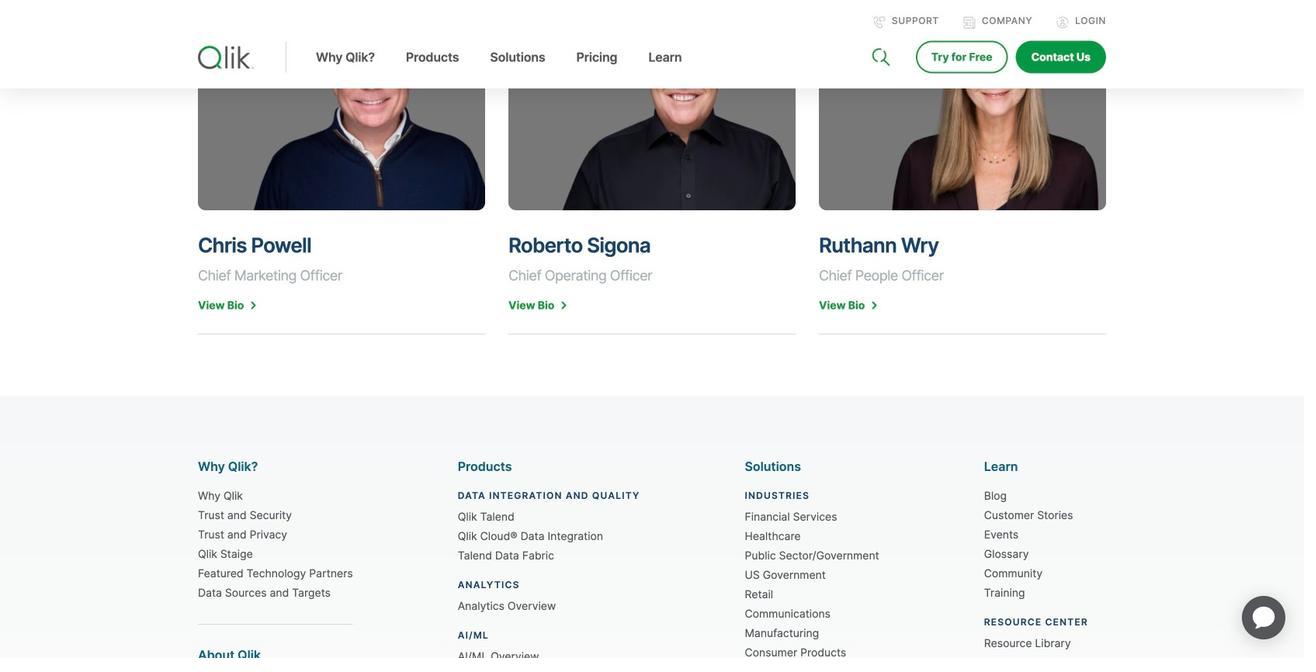 Task type: locate. For each thing, give the bounding box(es) containing it.
qlik leadership team: roberto sigona - chief operating officer image
[[509, 2, 796, 211]]

application
[[1224, 578, 1304, 658]]

support image
[[873, 16, 886, 29]]

qlik leadership team: chris powell - chief marketing officer image
[[198, 2, 485, 211]]



Task type: describe. For each thing, give the bounding box(es) containing it.
company image
[[963, 16, 976, 29]]

login image
[[1057, 16, 1069, 29]]

qlik leadership team: ruthann wry - chief people officer image
[[819, 2, 1106, 211]]

qlik image
[[198, 46, 254, 69]]



Task type: vqa. For each thing, say whether or not it's contained in the screenshot.
MULTIPLE
no



